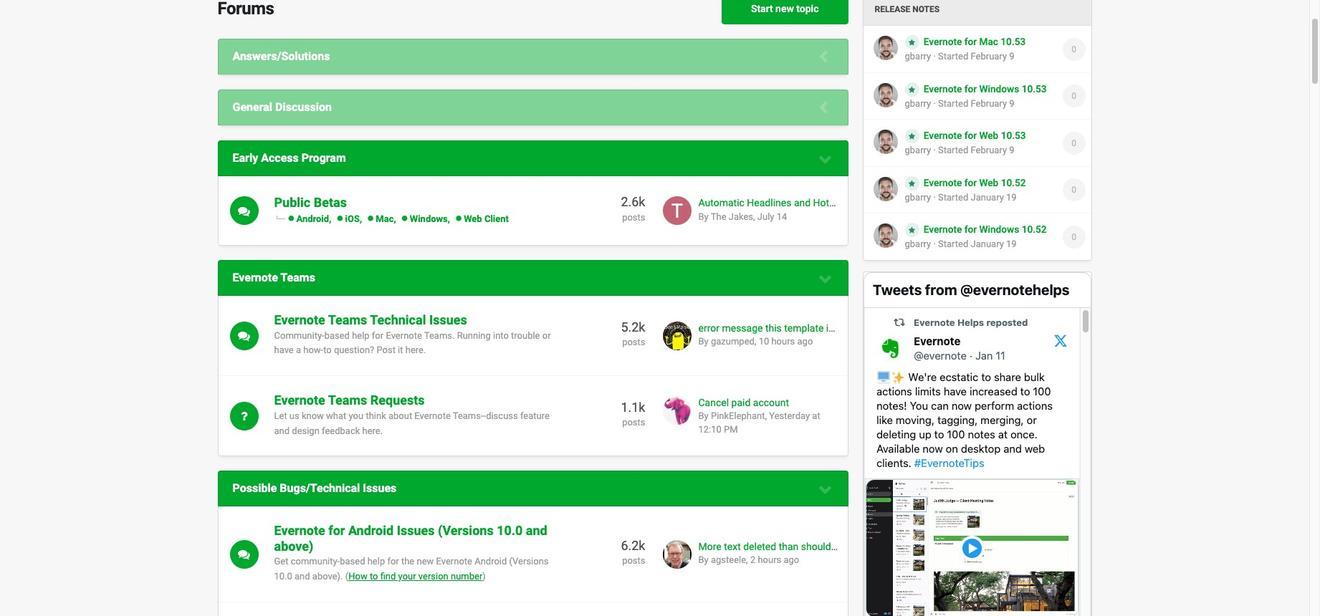 Task type: vqa. For each thing, say whether or not it's contained in the screenshot.
The Jakes icon
yes



Task type: locate. For each thing, give the bounding box(es) containing it.
evernote for evernote for mac 10.53
[[924, 36, 962, 48]]

mac up evernote for windows 10.53 on the top of the page
[[980, 36, 999, 48]]

by up 12:10 at the bottom of page
[[699, 411, 709, 422]]

1 vertical spatial 10.0
[[274, 571, 292, 582]]

2 vertical spatial android
[[475, 557, 507, 567]]

5.2k
[[621, 320, 646, 335]]

february down evernote for mac 10.53
[[971, 51, 1007, 62]]

gbarry link for evernote for windows 10.53
[[905, 98, 931, 109]]

0 vertical spatial mac
[[980, 36, 999, 48]]

gbarry up evernote for web 10.53
[[905, 98, 931, 109]]

early access program
[[233, 151, 346, 165]]

cancel paid account
[[699, 397, 789, 409]]

0 vertical spatial 19
[[1007, 192, 1017, 203]]

teams up 'community-'
[[281, 271, 315, 285]]

2 gbarry from the top
[[905, 98, 931, 109]]

9 for mac
[[1010, 51, 1015, 62]]

hours down more text deleted than should be link
[[758, 555, 782, 566]]

1 vertical spatial to
[[370, 571, 378, 582]]

gbarry · started january 19 down evernote for web 10.52
[[905, 192, 1017, 203]]

2 hours ago link
[[751, 555, 800, 566]]

for down evernote for web 10.53
[[965, 177, 977, 188]]

· for evernote for windows 10.53
[[934, 98, 936, 109]]

mark forum as read image left public
[[238, 205, 250, 217]]

1 vertical spatial gbarry · started february 9
[[905, 98, 1015, 109]]

)
[[483, 571, 486, 582]]

windows for evernote for windows 10.52
[[980, 224, 1020, 235]]

circle image right mac link
[[402, 215, 408, 222]]

1 gbarry image from the top
[[874, 83, 898, 107]]

circle image for android
[[289, 215, 294, 222]]

issues up teams. at the bottom left of page
[[429, 313, 467, 328]]

than
[[779, 541, 799, 552]]

2 february from the top
[[971, 98, 1007, 109]]

web for 10.52
[[980, 177, 999, 188]]

for down evernote for mac 10.53 link
[[965, 83, 977, 94]]

· down evernote for mac 10.53 link
[[934, 51, 936, 62]]

teams inside evernote teams technical issues community-based help for evernote teams. running into trouble or have a how-to question? post it here.
[[328, 313, 367, 328]]

4 · from the top
[[934, 192, 936, 203]]

4 gbarry from the top
[[905, 192, 931, 203]]

here. down think
[[362, 426, 383, 436]]

1 started from the top
[[938, 51, 969, 62]]

circle image
[[337, 215, 343, 222], [368, 215, 374, 222], [402, 215, 408, 222]]

gbarry link for evernote for web 10.52
[[905, 192, 931, 203]]

0 vertical spatial gbarry image
[[874, 36, 898, 60]]

evernote for windows 10.53
[[924, 83, 1047, 94]]

2 gbarry · started january 19 from the top
[[905, 239, 1017, 250]]

1 vertical spatial 9
[[1010, 98, 1015, 109]]

2 vertical spatial february
[[971, 145, 1007, 156]]

evernote for evernote for web 10.53
[[924, 130, 962, 141]]

2 9 from the top
[[1010, 98, 1015, 109]]

issues for android
[[397, 524, 435, 539]]

more
[[699, 541, 722, 552]]

at
[[812, 411, 821, 422]]

access
[[261, 151, 299, 165]]

0 horizontal spatial to
[[323, 345, 332, 356]]

started for evernote for windows 10.52
[[938, 239, 969, 250]]

gbarry link
[[905, 51, 931, 62], [905, 98, 931, 109], [905, 145, 931, 156], [905, 192, 931, 203], [905, 239, 931, 250]]

10
[[759, 336, 769, 347]]

2 gbarry image from the top
[[874, 224, 898, 248]]

star image
[[909, 86, 916, 93], [909, 180, 916, 187]]

ios
[[343, 213, 360, 224]]

0 vertical spatial star image
[[909, 39, 916, 46]]

1 vertical spatial android
[[348, 524, 394, 539]]

evernote teams technical issues link
[[274, 313, 467, 328]]

answers/solutions link
[[233, 50, 330, 63]]

1 gbarry · started february 9 from the top
[[905, 51, 1015, 62]]

10.53 for evernote for mac 10.53
[[1001, 36, 1026, 48]]

1 by from the top
[[699, 211, 709, 222]]

or
[[543, 330, 551, 341]]

0 vertical spatial based
[[325, 330, 350, 341]]

help up question?
[[352, 330, 370, 341]]

1 vertical spatial hours
[[758, 555, 782, 566]]

1 9 from the top
[[1010, 51, 1015, 62]]

1.1k
[[621, 400, 646, 415]]

gbarry image
[[874, 83, 898, 107], [874, 224, 898, 248]]

1 vertical spatial star image
[[909, 180, 916, 187]]

0 vertical spatial 10.52
[[1001, 177, 1026, 188]]

1 vertical spatial web
[[980, 177, 999, 188]]

posts inside 1.1k posts
[[622, 417, 646, 428]]

for up the evernote for windows 10.53 'link'
[[965, 36, 977, 48]]

gazumped link
[[711, 336, 755, 347]]

5 · from the top
[[934, 239, 936, 250]]

gbarry image for evernote for windows 10.53
[[874, 83, 898, 107]]

1 · from the top
[[934, 51, 936, 62]]

10.0
[[497, 524, 523, 539], [274, 571, 292, 582]]

based up question?
[[325, 330, 350, 341]]

1 horizontal spatial circle image
[[368, 215, 374, 222]]

start new topic link
[[722, 0, 848, 25]]

mark forum as read image left get
[[238, 549, 250, 561]]

1 mark forum as read image from the top
[[238, 205, 250, 217]]

2 vertical spatial gbarry image
[[874, 177, 898, 201]]

, left july
[[754, 211, 755, 222]]

general discussion link
[[233, 101, 332, 114]]

circle image down public
[[289, 215, 294, 222]]

teams.
[[424, 330, 455, 341]]

2 gbarry link from the top
[[905, 98, 931, 109]]

2 vertical spatial 10.53
[[1001, 130, 1026, 141]]

and inside automatic headlines and hotkeys by the jakes , july 14
[[794, 197, 811, 209]]

5 0 from the top
[[1072, 232, 1077, 242]]

0 vertical spatial (versions
[[438, 524, 494, 539]]

1 vertical spatial february
[[971, 98, 1007, 109]]

10.52 for evernote for web 10.52
[[1001, 177, 1026, 188]]

automatic headlines and hotkeys link
[[699, 197, 850, 209]]

9 down evernote for mac 10.53
[[1010, 51, 1015, 62]]

release notes
[[875, 5, 940, 15]]

9 down evernote for web 10.53 link
[[1010, 145, 1015, 156]]

0 vertical spatial ago
[[798, 336, 813, 347]]

6.2k
[[621, 538, 646, 553]]

1 horizontal spatial here.
[[406, 345, 426, 356]]

automatic headlines and hotkeys by the jakes , july 14
[[699, 197, 850, 222]]

issues up the
[[397, 524, 435, 539]]

circle image
[[289, 215, 294, 222], [456, 215, 462, 222]]

issues for technical
[[429, 313, 467, 328]]

the jakes link
[[711, 211, 754, 222]]

hours inside more text deleted than should be by agsteele , 2 hours ago
[[758, 555, 782, 566]]

0 vertical spatial gbarry · started february 9
[[905, 51, 1015, 62]]

1 vertical spatial ago
[[784, 555, 800, 566]]

1 january from the top
[[971, 192, 1004, 203]]

ago inside more text deleted than should be by agsteele , 2 hours ago
[[784, 555, 800, 566]]

started down evernote for mac 10.53
[[938, 51, 969, 62]]

mark forum as read image for evernote teams requests
[[241, 410, 248, 422]]

gbarry down evernote for web 10.53 link
[[905, 145, 931, 156]]

february down the evernote for windows 10.53 'link'
[[971, 98, 1007, 109]]

2 · from the top
[[934, 98, 936, 109]]

0
[[1072, 44, 1077, 54], [1072, 91, 1077, 101], [1072, 138, 1077, 148], [1072, 185, 1077, 195], [1072, 232, 1077, 242]]

february down evernote for web 10.53 link
[[971, 145, 1007, 156]]

3 gbarry from the top
[[905, 145, 931, 156]]

1 19 from the top
[[1007, 192, 1017, 203]]

notes
[[913, 5, 940, 15]]

error message this template is not currently available by gazumped , 10 hours ago
[[699, 322, 934, 347]]

and inside evernote teams requests let us know what you think about evernote teams--discuss feature and design feedback here.
[[274, 426, 290, 436]]

2 gbarry image from the top
[[874, 130, 898, 154]]

posts down the 2.6k
[[622, 212, 646, 223]]

into
[[493, 330, 509, 341]]

1 horizontal spatial to
[[370, 571, 378, 582]]

web left client
[[464, 213, 482, 224]]

possible
[[233, 482, 277, 496]]

android down public betas link
[[294, 213, 329, 224]]

3 0 from the top
[[1072, 138, 1077, 148]]

3 gbarry link from the top
[[905, 145, 931, 156]]

1 circle image from the left
[[337, 215, 343, 222]]

posts for 6.2k
[[622, 556, 646, 566]]

2 vertical spatial web
[[464, 213, 482, 224]]

· down evernote for windows 10.52
[[934, 239, 936, 250]]

1 vertical spatial star image
[[909, 133, 916, 140]]

circle image down "betas"
[[337, 215, 343, 222]]

for for evernote for web 10.52
[[965, 177, 977, 188]]

1 0 from the top
[[1072, 44, 1077, 54]]

4 started from the top
[[938, 192, 969, 203]]

2 star image from the top
[[909, 180, 916, 187]]

help
[[352, 330, 370, 341], [368, 557, 385, 567]]

1 gbarry link from the top
[[905, 51, 931, 62]]

1 vertical spatial help
[[368, 557, 385, 567]]

10.53 for evernote for web 10.53
[[1001, 130, 1026, 141]]

circle image for web client
[[456, 215, 462, 222]]

web
[[980, 130, 999, 141], [980, 177, 999, 188], [464, 213, 482, 224]]

for up evernote for web 10.52
[[965, 130, 977, 141]]

0 for evernote for windows 10.53
[[1072, 91, 1077, 101]]

the jakes image
[[663, 197, 691, 225]]

gbarry link down evernote for web 10.52 link
[[905, 192, 931, 203]]

0 vertical spatial 10.0
[[497, 524, 523, 539]]

0 vertical spatial mark forum as read image
[[238, 330, 250, 342]]

gbarry down evernote for windows 10.52
[[905, 239, 931, 250]]

gbarry · started january 19 for windows
[[905, 239, 1017, 250]]

ago
[[798, 336, 813, 347], [784, 555, 800, 566]]

circle image inside ios link
[[337, 215, 343, 222]]

star image
[[909, 39, 916, 46], [909, 133, 916, 140], [909, 227, 916, 234]]

by inside error message this template is not currently available by gazumped , 10 hours ago
[[699, 336, 709, 347]]

mark forum as read image for evernote for android issues (versions 10.0 and above)
[[238, 549, 250, 561]]

4 gbarry link from the top
[[905, 192, 931, 203]]

4 posts from the top
[[622, 556, 646, 566]]

, inside error message this template is not currently available by gazumped , 10 hours ago
[[755, 336, 757, 347]]

0 vertical spatial mark forum as read image
[[238, 205, 250, 217]]

web up evernote for windows 10.52
[[980, 177, 999, 188]]

gbarry down notes
[[905, 51, 931, 62]]

find
[[380, 571, 396, 582]]

gbarry · started january 19
[[905, 192, 1017, 203], [905, 239, 1017, 250]]

1 vertical spatial mac
[[374, 213, 394, 224]]

android inside "evernote for android issues (versions 10.0 and above)"
[[348, 524, 394, 539]]

gbarry image
[[874, 36, 898, 60], [874, 130, 898, 154], [874, 177, 898, 201]]

for inside evernote teams technical issues community-based help for evernote teams. running into trouble or have a how-to question? post it here.
[[372, 330, 384, 341]]

mark forum as read image
[[238, 205, 250, 217], [238, 549, 250, 561]]

mac
[[980, 36, 999, 48], [374, 213, 394, 224]]

discuss
[[486, 411, 518, 421]]

posts for 2.6k
[[622, 212, 646, 223]]

star image for evernote for windows 10.53
[[909, 86, 916, 93]]

july
[[758, 211, 775, 222]]

windows down evernote for web 10.52 link
[[980, 224, 1020, 235]]

web for 10.53
[[980, 130, 999, 141]]

answers/solutions
[[233, 50, 330, 63]]

2 circle image from the left
[[456, 215, 462, 222]]

4 by from the top
[[699, 555, 709, 566]]

2 mark forum as read image from the top
[[238, 549, 250, 561]]

error message this template is not currently available link
[[699, 322, 934, 334]]

requests
[[370, 393, 425, 408]]

1 february from the top
[[971, 51, 1007, 62]]

ago down the template
[[798, 336, 813, 347]]

february
[[971, 51, 1007, 62], [971, 98, 1007, 109], [971, 145, 1007, 156]]

teams-
[[453, 411, 484, 421]]

public betas link
[[274, 195, 347, 210]]

0 vertical spatial gbarry image
[[874, 83, 898, 107]]

1 vertical spatial (versions
[[509, 557, 549, 567]]

yesterday at 12:10  pm link
[[699, 411, 821, 435]]

circle image for mac
[[368, 215, 374, 222]]

1 horizontal spatial mac
[[980, 36, 999, 48]]

posts down 6.2k
[[622, 556, 646, 566]]

by inside automatic headlines and hotkeys by the jakes , july 14
[[699, 211, 709, 222]]

circle image inside 'web client' 'link'
[[456, 215, 462, 222]]

january down evernote for web 10.52
[[971, 192, 1004, 203]]

0 horizontal spatial (versions
[[438, 524, 494, 539]]

gbarry · started february 9 down evernote for web 10.53 link
[[905, 145, 1015, 156]]

circle image right the windows link
[[456, 215, 462, 222]]

1 vertical spatial mark forum as read image
[[241, 410, 248, 422]]

agsteele link
[[711, 555, 746, 566]]

10.53 for evernote for windows 10.53
[[1022, 83, 1047, 94]]

0 vertical spatial help
[[352, 330, 370, 341]]

2 0 from the top
[[1072, 91, 1077, 101]]

evernote inside "evernote for android issues (versions 10.0 and above)"
[[274, 524, 325, 539]]

1 star image from the top
[[909, 86, 916, 93]]

5 started from the top
[[938, 239, 969, 250]]

posts inside 2.6k posts
[[622, 212, 646, 223]]

gbarry link for evernote for mac 10.53
[[905, 51, 931, 62]]

public
[[274, 195, 311, 210]]

2 by from the top
[[699, 336, 709, 347]]

5 gbarry from the top
[[905, 239, 931, 250]]

3 started from the top
[[938, 145, 969, 156]]

(versions inside get community-based help for the new evernote android (versions 10.0 and above). (
[[509, 557, 549, 567]]

general discussion
[[233, 101, 332, 114]]

for down 'evernote teams technical issues' link
[[372, 330, 384, 341]]

evernote for evernote teams requests let us know what you think about evernote teams--discuss feature and design feedback here.
[[274, 393, 325, 408]]

· down evernote for web 10.52
[[934, 192, 936, 203]]

19 down evernote for windows 10.52
[[1007, 239, 1017, 250]]

· up evernote for web 10.53
[[934, 98, 936, 109]]

circle image inside the windows link
[[402, 215, 408, 222]]

gbarry link down evernote for web 10.53 link
[[905, 145, 931, 156]]

2 vertical spatial issues
[[397, 524, 435, 539]]

posts down 5.2k at the bottom
[[622, 337, 646, 348]]

based up how
[[340, 557, 365, 567]]

0 horizontal spatial android
[[294, 213, 329, 224]]

started
[[938, 51, 969, 62], [938, 98, 969, 109], [938, 145, 969, 156], [938, 192, 969, 203], [938, 239, 969, 250]]

2 horizontal spatial circle image
[[402, 215, 408, 222]]

by left the
[[699, 211, 709, 222]]

gbarry image for evernote for web 10.53
[[874, 130, 898, 154]]

4 0 from the top
[[1072, 185, 1077, 195]]

started down evernote for windows 10.52 link
[[938, 239, 969, 250]]

1 vertical spatial gbarry image
[[874, 224, 898, 248]]

by down error on the bottom
[[699, 336, 709, 347]]

2 vertical spatial teams
[[328, 393, 367, 408]]

1 vertical spatial based
[[340, 557, 365, 567]]

circle image inside mac link
[[368, 215, 374, 222]]

started down the evernote for windows 10.53 'link'
[[938, 98, 969, 109]]

february for windows
[[971, 98, 1007, 109]]

2 gbarry · started february 9 from the top
[[905, 98, 1015, 109]]

0 vertical spatial to
[[323, 345, 332, 356]]

1 gbarry · started january 19 from the top
[[905, 192, 1017, 203]]

0 vertical spatial web
[[980, 130, 999, 141]]

started down evernote for web 10.53 link
[[938, 145, 969, 156]]

2 vertical spatial 9
[[1010, 145, 1015, 156]]

mark forum as read image left "let"
[[241, 410, 248, 422]]

0 vertical spatial 9
[[1010, 51, 1015, 62]]

mark forum as read image left 'community-'
[[238, 330, 250, 342]]

0 vertical spatial january
[[971, 192, 1004, 203]]

1 posts from the top
[[622, 212, 646, 223]]

issues inside "evernote for android issues (versions 10.0 and above)"
[[397, 524, 435, 539]]

to left find
[[370, 571, 378, 582]]

january down evernote for windows 10.52 link
[[971, 239, 1004, 250]]

0 horizontal spatial circle image
[[337, 215, 343, 222]]

3 · from the top
[[934, 145, 936, 156]]

1 vertical spatial mark forum as read image
[[238, 549, 250, 561]]

android up ')' at the left
[[475, 557, 507, 567]]

posts inside 6.2k posts
[[622, 556, 646, 566]]

0 vertical spatial 10.53
[[1001, 36, 1026, 48]]

0 vertical spatial issues
[[429, 313, 467, 328]]

posts
[[622, 212, 646, 223], [622, 337, 646, 348], [622, 417, 646, 428], [622, 556, 646, 566]]

2 horizontal spatial android
[[475, 557, 507, 567]]

1 vertical spatial 10.52
[[1022, 224, 1047, 235]]

to left question?
[[323, 345, 332, 356]]

have
[[274, 345, 294, 356]]

0 vertical spatial gbarry · started january 19
[[905, 192, 1017, 203]]

mac right "ios"
[[374, 213, 394, 224]]

windows up evernote for web 10.53
[[980, 83, 1020, 94]]

issues up the evernote for android issues (versions 10.0 and above) link
[[363, 482, 397, 496]]

1 vertical spatial 19
[[1007, 239, 1017, 250]]

paid
[[732, 397, 751, 409]]

running
[[457, 330, 491, 341]]

10.0 inside "evernote for android issues (versions 10.0 and above)"
[[497, 524, 523, 539]]

0 vertical spatial hours
[[772, 336, 795, 347]]

based inside evernote teams technical issues community-based help for evernote teams. running into trouble or have a how-to question? post it here.
[[325, 330, 350, 341]]

, left 2
[[746, 555, 748, 566]]

hours
[[772, 336, 795, 347], [758, 555, 782, 566]]

possible bugs/technical issues link
[[233, 482, 397, 496]]

gbarry for evernote for mac 10.53
[[905, 51, 931, 62]]

for for evernote for windows 10.52
[[965, 224, 977, 235]]

gbarry for evernote for web 10.53
[[905, 145, 931, 156]]

star image for evernote for windows 10.52
[[909, 227, 916, 234]]

for inside "evernote for android issues (versions 10.0 and above)"
[[329, 524, 345, 539]]

by inside more text deleted than should be by agsteele , 2 hours ago
[[699, 555, 709, 566]]

1 vertical spatial january
[[971, 239, 1004, 250]]

1 star image from the top
[[909, 39, 916, 46]]

2 star image from the top
[[909, 133, 916, 140]]

should
[[801, 541, 831, 552]]

topic
[[797, 3, 819, 15]]

for for evernote for mac 10.53
[[965, 36, 977, 48]]

1 horizontal spatial (versions
[[509, 557, 549, 567]]

0 horizontal spatial 10.0
[[274, 571, 292, 582]]

0 vertical spatial star image
[[909, 86, 916, 93]]

(versions
[[438, 524, 494, 539], [509, 557, 549, 567]]

for left the
[[387, 557, 399, 567]]

9 for web
[[1010, 145, 1015, 156]]

0 vertical spatial february
[[971, 51, 1007, 62]]

gbarry · started february 9 down the evernote for windows 10.53 'link'
[[905, 98, 1015, 109]]

for for evernote for web 10.53
[[965, 130, 977, 141]]

and inside get community-based help for the new evernote android (versions 10.0 and above). (
[[295, 571, 310, 582]]

posts inside 5.2k posts
[[622, 337, 646, 348]]

circle image right "ios"
[[368, 215, 374, 222]]

gbarry link down notes
[[905, 51, 931, 62]]

5 gbarry link from the top
[[905, 239, 931, 250]]

evernote for windows 10.52
[[924, 224, 1047, 235]]

here. right it
[[406, 345, 426, 356]]

by down more
[[699, 555, 709, 566]]

0 vertical spatial here.
[[406, 345, 426, 356]]

0 horizontal spatial circle image
[[289, 215, 294, 222]]

1 gbarry from the top
[[905, 51, 931, 62]]

1 vertical spatial 10.53
[[1022, 83, 1047, 94]]

19 down evernote for web 10.52
[[1007, 192, 1017, 203]]

9 for windows
[[1010, 98, 1015, 109]]

(versions inside "evernote for android issues (versions 10.0 and above)"
[[438, 524, 494, 539]]

new evernote
[[417, 557, 472, 567]]

web client link
[[456, 213, 509, 224]]

gbarry · started january 19 down evernote for windows 10.52 link
[[905, 239, 1017, 250]]

gbarry · started february 9 down evernote for mac 10.53
[[905, 51, 1015, 62]]

· for evernote for mac 10.53
[[934, 51, 936, 62]]

, left 10
[[755, 336, 757, 347]]

3 circle image from the left
[[402, 215, 408, 222]]

1 vertical spatial issues
[[363, 482, 397, 496]]

1 vertical spatial gbarry image
[[874, 130, 898, 154]]

0 horizontal spatial mac
[[374, 213, 394, 224]]

· down evernote for web 10.53 link
[[934, 145, 936, 156]]

mark forum as read image
[[238, 330, 250, 342], [241, 410, 248, 422]]

9 down the evernote for windows 10.53 'link'
[[1010, 98, 1015, 109]]

windows
[[980, 83, 1020, 94], [408, 213, 448, 224], [980, 224, 1020, 235]]

1 horizontal spatial 10.0
[[497, 524, 523, 539]]

issues inside evernote teams technical issues community-based help for evernote teams. running into trouble or have a how-to question? post it here.
[[429, 313, 467, 328]]

1 vertical spatial gbarry · started january 19
[[905, 239, 1017, 250]]

2 19 from the top
[[1007, 239, 1017, 250]]

early
[[233, 151, 258, 165]]

, down account
[[765, 411, 767, 422]]

help inside evernote teams technical issues community-based help for evernote teams. running into trouble or have a how-to question? post it here.
[[352, 330, 370, 341]]

3 gbarry · started february 9 from the top
[[905, 145, 1015, 156]]

january for web
[[971, 192, 1004, 203]]

android up how
[[348, 524, 394, 539]]

teams inside evernote teams requests let us know what you think about evernote teams--discuss feature and design feedback here.
[[328, 393, 367, 408]]

1 vertical spatial teams
[[328, 313, 367, 328]]

how to find your version number link
[[349, 571, 483, 582]]

gbarry link down evernote for windows 10.52
[[905, 239, 931, 250]]

posts down '1.1k'
[[622, 417, 646, 428]]

1 gbarry image from the top
[[874, 36, 898, 60]]

evernote
[[924, 36, 962, 48], [924, 83, 962, 94], [924, 130, 962, 141], [924, 177, 962, 188], [924, 224, 962, 235], [233, 271, 278, 285], [274, 313, 325, 328], [386, 330, 422, 341], [274, 393, 325, 408], [415, 411, 451, 421], [274, 524, 325, 539]]

2 started from the top
[[938, 98, 969, 109]]

gbarry · started february 9 for web
[[905, 145, 1015, 156]]

3 star image from the top
[[909, 227, 916, 234]]

what
[[326, 411, 347, 421]]

teams up question?
[[328, 313, 367, 328]]

gbarry · started february 9 for windows
[[905, 98, 1015, 109]]

2 vertical spatial gbarry · started february 9
[[905, 145, 1015, 156]]

evernote for mac 10.53
[[924, 36, 1026, 48]]

0 horizontal spatial here.
[[362, 426, 383, 436]]

, inside automatic headlines and hotkeys by the jakes , july 14
[[754, 211, 755, 222]]

2 vertical spatial star image
[[909, 227, 916, 234]]

for for evernote for android issues (versions 10.0 and above)
[[329, 524, 345, 539]]

for down evernote for web 10.52 link
[[965, 224, 977, 235]]

teams up "you"
[[328, 393, 367, 408]]

3 9 from the top
[[1010, 145, 1015, 156]]

3 gbarry image from the top
[[874, 177, 898, 201]]

1 vertical spatial here.
[[362, 426, 383, 436]]

feature
[[520, 411, 550, 421]]

circle image inside android link
[[289, 215, 294, 222]]

3 february from the top
[[971, 145, 1007, 156]]

gbarry down evernote for web 10.52 link
[[905, 192, 931, 203]]

hours down this
[[772, 336, 795, 347]]

web down evernote for windows 10.53 on the top of the page
[[980, 130, 999, 141]]

ago down than
[[784, 555, 800, 566]]

how
[[349, 571, 368, 582]]

2 january from the top
[[971, 239, 1004, 250]]

1 circle image from the left
[[289, 215, 294, 222]]

2 circle image from the left
[[368, 215, 374, 222]]

1 horizontal spatial circle image
[[456, 215, 462, 222]]

3 posts from the top
[[622, 417, 646, 428]]

gbarry image for evernote for web 10.52
[[874, 177, 898, 201]]

evernote for evernote for windows 10.52
[[924, 224, 962, 235]]

14
[[777, 211, 787, 222]]

help up find
[[368, 557, 385, 567]]

know
[[302, 411, 324, 421]]

1 horizontal spatial android
[[348, 524, 394, 539]]

february for mac
[[971, 51, 1007, 62]]

help inside get community-based help for the new evernote android (versions 10.0 and above). (
[[368, 557, 385, 567]]

for up community- at the bottom of page
[[329, 524, 345, 539]]

gbarry link up evernote for web 10.53
[[905, 98, 931, 109]]

2 posts from the top
[[622, 337, 646, 348]]

started down evernote for web 10.52
[[938, 192, 969, 203]]

0 for evernote for web 10.52
[[1072, 185, 1077, 195]]



Task type: describe. For each thing, give the bounding box(es) containing it.
gbarry for evernote for web 10.52
[[905, 192, 931, 203]]

community-
[[291, 557, 340, 567]]

pinkelephant link
[[711, 411, 765, 422]]

star image for evernote for mac 10.53
[[909, 39, 916, 46]]

here. inside evernote teams requests let us know what you think about evernote teams--discuss feature and design feedback here.
[[362, 426, 383, 436]]

evernote teams
[[233, 271, 315, 285]]

about
[[389, 411, 412, 421]]

a
[[296, 345, 301, 356]]

betas
[[314, 195, 347, 210]]

it
[[398, 345, 403, 356]]

above).
[[312, 571, 343, 582]]

yesterday
[[769, 411, 810, 422]]

· for evernote for web 10.53
[[934, 145, 936, 156]]

text
[[724, 541, 741, 552]]

this
[[766, 322, 782, 334]]

start new topic
[[751, 3, 819, 15]]

gbarry link for evernote for windows 10.52
[[905, 239, 931, 250]]

0 vertical spatial android
[[294, 213, 329, 224]]

let
[[274, 411, 287, 421]]

started for evernote for mac 10.53
[[938, 51, 969, 62]]

hours inside error message this template is not currently available by gazumped , 10 hours ago
[[772, 336, 795, 347]]

12:10
[[699, 424, 722, 435]]

possible bugs/technical issues
[[233, 482, 397, 496]]

windows right mac link
[[408, 213, 448, 224]]

pinkelephant
[[711, 411, 765, 422]]

evernote for web 10.53 link
[[924, 130, 1026, 141]]

circle image for windows
[[402, 215, 408, 222]]

question?
[[334, 345, 374, 356]]

evernote for web 10.53
[[924, 130, 1026, 141]]

agsteele
[[711, 555, 746, 566]]

evernote for evernote for windows 10.53
[[924, 83, 962, 94]]

general
[[233, 101, 272, 114]]

january for windows
[[971, 239, 1004, 250]]

gbarry link for evernote for web 10.53
[[905, 145, 931, 156]]

discussion
[[275, 101, 332, 114]]

android link
[[289, 213, 331, 224]]

gbarry for evernote for windows 10.52
[[905, 239, 931, 250]]

star image for evernote for web 10.52
[[909, 180, 916, 187]]

client
[[485, 213, 509, 224]]

start
[[751, 3, 773, 15]]

3 by from the top
[[699, 411, 709, 422]]

release
[[875, 5, 911, 15]]

message
[[722, 322, 763, 334]]

cancel paid account link
[[699, 397, 789, 409]]

android inside get community-based help for the new evernote android (versions 10.0 and above). (
[[475, 557, 507, 567]]

web client
[[462, 213, 509, 224]]

the
[[401, 557, 415, 567]]

pinkelephant image
[[663, 396, 691, 425]]

more text deleted than should be by agsteele , 2 hours ago
[[699, 541, 845, 566]]

new
[[776, 3, 794, 15]]

by pinkelephant ,
[[699, 411, 769, 422]]

gazumped image
[[663, 322, 691, 350]]

teams for technical
[[328, 313, 367, 328]]

account
[[753, 397, 789, 409]]

windows link
[[402, 213, 450, 224]]

0 vertical spatial teams
[[281, 271, 315, 285]]

0 for evernote for web 10.53
[[1072, 138, 1077, 148]]

evernote for android issues (versions 10.0 and above)
[[274, 524, 548, 554]]

evernote for web 10.52 link
[[924, 177, 1026, 188]]

above)
[[274, 539, 314, 554]]

2.6k
[[621, 194, 646, 210]]

your
[[398, 571, 416, 582]]

· for evernote for windows 10.52
[[934, 239, 936, 250]]

evernote teams technical issues community-based help for evernote teams. running into trouble or have a how-to question? post it here.
[[274, 313, 551, 356]]

10 hours ago link
[[759, 336, 813, 347]]

automatic
[[699, 197, 745, 209]]

19 for web
[[1007, 192, 1017, 203]]

community-
[[274, 330, 325, 341]]

get
[[274, 557, 289, 567]]

started for evernote for web 10.52
[[938, 192, 969, 203]]

bugs/technical
[[280, 482, 360, 496]]

teams for requests
[[328, 393, 367, 408]]

posts for 1.1k
[[622, 417, 646, 428]]

currently
[[854, 322, 892, 334]]

0 for evernote for windows 10.52
[[1072, 232, 1077, 242]]

posts for 5.2k
[[622, 337, 646, 348]]

19 for windows
[[1007, 239, 1017, 250]]

us
[[290, 411, 299, 421]]

based inside get community-based help for the new evernote android (versions 10.0 and above). (
[[340, 557, 365, 567]]

10.52 for evernote for windows 10.52
[[1022, 224, 1047, 235]]

july 14 link
[[758, 211, 787, 222]]

february for web
[[971, 145, 1007, 156]]

how-
[[303, 345, 323, 356]]

template
[[785, 322, 824, 334]]

technical
[[370, 313, 426, 328]]

gbarry · started january 19 for web
[[905, 192, 1017, 203]]

star image for evernote for web 10.53
[[909, 133, 916, 140]]

the
[[711, 211, 727, 222]]

here. inside evernote teams technical issues community-based help for evernote teams. running into trouble or have a how-to question? post it here.
[[406, 345, 426, 356]]

pm
[[724, 424, 738, 435]]

evernote for evernote teams
[[233, 271, 278, 285]]

1.1k posts
[[621, 400, 646, 428]]

evernote for evernote teams technical issues community-based help for evernote teams. running into trouble or have a how-to question? post it here.
[[274, 313, 325, 328]]

ago inside error message this template is not currently available by gazumped , 10 hours ago
[[798, 336, 813, 347]]

circle image for ios
[[337, 215, 343, 222]]

how to find your version number )
[[349, 571, 486, 582]]

jakes
[[729, 211, 754, 222]]

mark forum as read image for evernote teams technical issues
[[238, 330, 250, 342]]

started for evernote for windows 10.53
[[938, 98, 969, 109]]

post
[[377, 345, 396, 356]]

for for evernote for windows 10.53
[[965, 83, 977, 94]]

started for evernote for web 10.53
[[938, 145, 969, 156]]

· for evernote for web 10.52
[[934, 192, 936, 203]]

more text deleted than should be link
[[699, 541, 845, 552]]

error
[[699, 322, 720, 334]]

10.0 inside get community-based help for the new evernote android (versions 10.0 and above). (
[[274, 571, 292, 582]]

evernote for web 10.52
[[924, 177, 1026, 188]]

gbarry · started february 9 for mac
[[905, 51, 1015, 62]]

is
[[827, 322, 834, 334]]

gbarry for evernote for windows 10.53
[[905, 98, 931, 109]]

evernote for mac 10.53 link
[[924, 36, 1026, 48]]

windows for evernote for windows 10.53
[[980, 83, 1020, 94]]

gbarry image for evernote for mac 10.53
[[874, 36, 898, 60]]

gbarry image for evernote for windows 10.52
[[874, 224, 898, 248]]

to inside evernote teams technical issues community-based help for evernote teams. running into trouble or have a how-to question? post it here.
[[323, 345, 332, 356]]

evernote for evernote for android issues (versions 10.0 and above)
[[274, 524, 325, 539]]

mark forum as read image for public betas
[[238, 205, 250, 217]]

trouble
[[511, 330, 540, 341]]

for inside get community-based help for the new evernote android (versions 10.0 and above). (
[[387, 557, 399, 567]]

0 for evernote for mac 10.53
[[1072, 44, 1077, 54]]

evernote teams requests let us know what you think about evernote teams--discuss feature and design feedback here.
[[274, 393, 550, 436]]

-
[[484, 411, 486, 421]]

2.6k posts
[[621, 194, 646, 223]]

, inside more text deleted than should be by agsteele , 2 hours ago
[[746, 555, 748, 566]]

agsteele image
[[663, 540, 691, 569]]

5.2k posts
[[621, 320, 646, 348]]

and inside "evernote for android issues (versions 10.0 and above)"
[[526, 524, 548, 539]]

yesterday at 12:10  pm
[[699, 411, 821, 435]]

hotkeys
[[813, 197, 850, 209]]

gazumped
[[711, 336, 755, 347]]

evernote for windows 10.53 link
[[924, 83, 1047, 94]]

evernote for evernote for web 10.52
[[924, 177, 962, 188]]

headlines
[[747, 197, 792, 209]]



